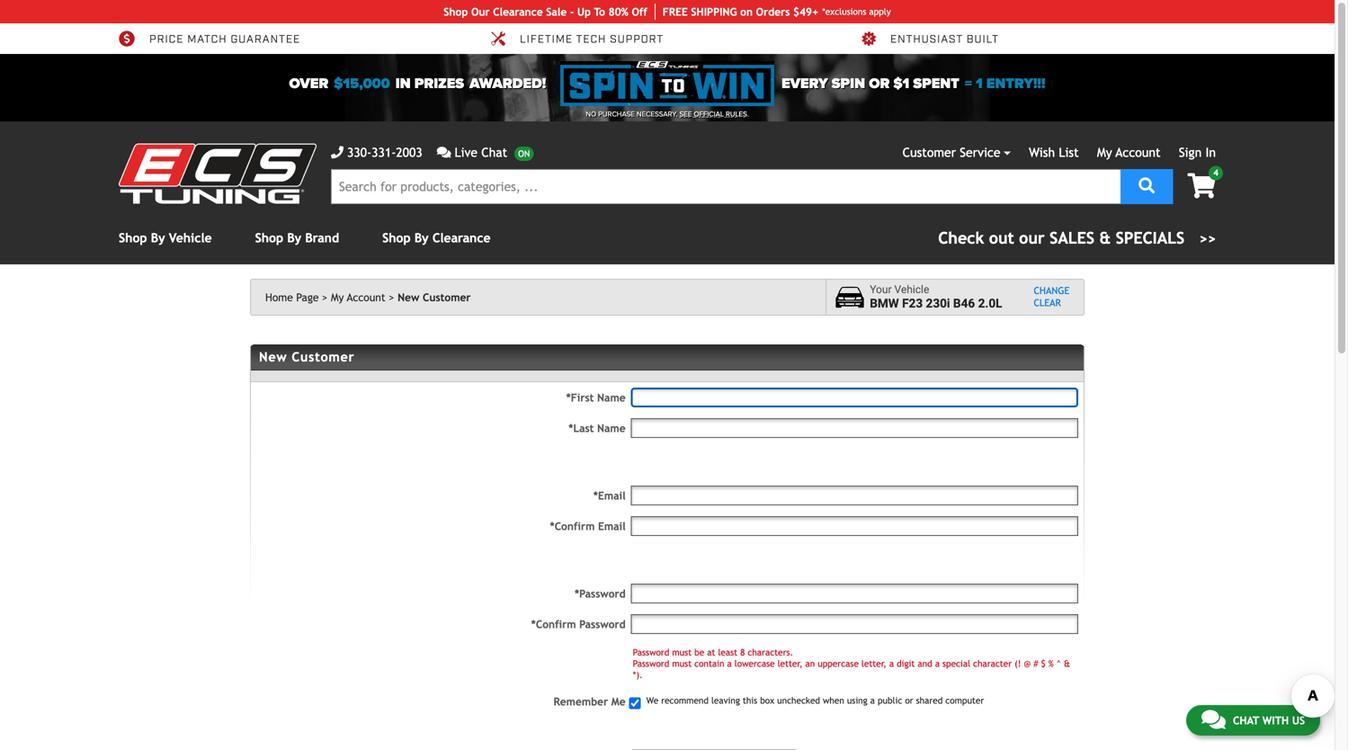 Task type: describe. For each thing, give the bounding box(es) containing it.
official
[[694, 110, 724, 119]]

Remember Me checkbox
[[629, 698, 641, 709]]

see official rules link
[[680, 109, 747, 120]]

account for page
[[347, 291, 386, 304]]

me
[[612, 695, 626, 708]]

chat with us
[[1233, 714, 1305, 727]]

*password
[[575, 587, 626, 600]]

our
[[471, 5, 490, 18]]

recommend
[[661, 695, 709, 706]]

on
[[741, 5, 753, 18]]

.
[[747, 110, 749, 119]]

ping
[[714, 5, 737, 18]]

name for *last name
[[597, 422, 626, 435]]

*First Name text field
[[631, 388, 1079, 408]]

1 must from the top
[[672, 647, 692, 658]]

330-331-2003
[[347, 145, 423, 160]]

be
[[695, 647, 705, 658]]

tech
[[576, 32, 607, 47]]

when
[[823, 695, 845, 706]]

*Last Name text field
[[631, 418, 1079, 438]]

live
[[455, 145, 478, 160]]

1 vertical spatial or
[[905, 695, 914, 706]]

-
[[570, 5, 574, 18]]

2.0l
[[978, 296, 1003, 311]]

*last
[[569, 422, 594, 435]]

& inside password must be at least 8 characters. password must contain a lowercase letter, an uppercase letter, a digit and a special character (! @ # $ % ^ & *).
[[1064, 659, 1071, 669]]

$15,000
[[334, 75, 390, 92]]

a down least
[[727, 659, 732, 669]]

price match guarantee link
[[119, 31, 301, 47]]

account for list
[[1116, 145, 1161, 160]]

spent
[[913, 75, 960, 92]]

shop our clearance sale - up to 80% off
[[444, 5, 648, 18]]

box
[[760, 695, 775, 706]]

apply
[[869, 6, 891, 17]]

lowercase
[[735, 659, 775, 669]]

my for home page
[[331, 291, 344, 304]]

bmw
[[870, 296, 899, 311]]

phone image
[[331, 146, 344, 159]]

support
[[610, 32, 664, 47]]

public
[[878, 695, 903, 706]]

off
[[632, 5, 648, 18]]

comments image for chat
[[1202, 709, 1226, 731]]

$1
[[894, 75, 910, 92]]

shop for shop our clearance sale - up to 80% off
[[444, 5, 468, 18]]

clear
[[1034, 297, 1061, 309]]

enthusiast built link
[[860, 31, 999, 47]]

0 vertical spatial or
[[869, 75, 890, 92]]

your vehicle bmw f23 230i b46 2.0l
[[870, 284, 1003, 311]]

a left digit
[[890, 659, 894, 669]]

wish
[[1029, 145, 1055, 160]]

8
[[741, 647, 745, 658]]

ship
[[691, 5, 714, 18]]

wish list link
[[1029, 145, 1079, 160]]

an
[[806, 659, 815, 669]]

up
[[577, 5, 591, 18]]

2 vertical spatial password
[[633, 659, 670, 669]]

built
[[967, 32, 999, 47]]

*email
[[594, 489, 626, 502]]

enthusiast
[[891, 32, 963, 47]]

%
[[1049, 659, 1054, 669]]

specials
[[1116, 229, 1185, 247]]

customer service
[[903, 145, 1001, 160]]

in
[[1206, 145, 1216, 160]]

#
[[1034, 659, 1039, 669]]

*first name
[[566, 391, 626, 404]]

*confirm password
[[531, 618, 626, 631]]

every spin or $1 spent = 1 entry!!!
[[782, 75, 1046, 92]]

over
[[289, 75, 329, 92]]

sales
[[1050, 229, 1095, 247]]

ecs tuning image
[[119, 144, 317, 204]]

*first
[[566, 391, 594, 404]]

4 link
[[1174, 166, 1224, 200]]

sale
[[546, 5, 567, 18]]

every
[[782, 75, 828, 92]]

contain
[[695, 659, 725, 669]]

necessary.
[[637, 110, 678, 119]]

leaving
[[712, 695, 740, 706]]

*confirm for *confirm email
[[550, 520, 595, 533]]

my account for list
[[1097, 145, 1161, 160]]

shop by brand link
[[255, 231, 339, 245]]

search image
[[1139, 178, 1155, 194]]

*exclusions apply link
[[822, 5, 891, 18]]

rules
[[726, 110, 747, 119]]

f23
[[902, 296, 923, 311]]

230i
[[926, 296, 951, 311]]

spin
[[832, 75, 866, 92]]

330-
[[347, 145, 372, 160]]

=
[[965, 75, 973, 92]]

sign in
[[1179, 145, 1216, 160]]

comments image for live
[[437, 146, 451, 159]]

sign in link
[[1179, 145, 1216, 160]]

to
[[594, 5, 605, 18]]

@
[[1024, 659, 1031, 669]]

using
[[847, 695, 868, 706]]

digit
[[897, 659, 915, 669]]

*Confirm Password password field
[[631, 614, 1079, 634]]

match
[[187, 32, 227, 47]]

1 vertical spatial customer
[[423, 291, 471, 304]]

my account link for home page
[[331, 291, 395, 304]]

80%
[[609, 5, 629, 18]]



Task type: vqa. For each thing, say whether or not it's contained in the screenshot.
date.
no



Task type: locate. For each thing, give the bounding box(es) containing it.
by for vehicle
[[151, 231, 165, 245]]

live chat
[[455, 145, 508, 160]]

customer down shop by clearance in the top of the page
[[423, 291, 471, 304]]

2 must from the top
[[672, 659, 692, 669]]

0 horizontal spatial letter,
[[778, 659, 803, 669]]

*confirm email
[[550, 520, 626, 533]]

or right "public"
[[905, 695, 914, 706]]

entry!!!
[[987, 75, 1046, 92]]

orders
[[756, 5, 790, 18]]

remember
[[554, 695, 608, 708]]

0 horizontal spatial my
[[331, 291, 344, 304]]

by left brand
[[287, 231, 302, 245]]

0 horizontal spatial account
[[347, 291, 386, 304]]

new customer down shop by clearance in the top of the page
[[398, 291, 471, 304]]

0 vertical spatial name
[[597, 391, 626, 404]]

1 vertical spatial account
[[347, 291, 386, 304]]

remember me
[[554, 695, 626, 708]]

by for brand
[[287, 231, 302, 245]]

shop by clearance
[[382, 231, 491, 245]]

my account up search icon
[[1097, 145, 1161, 160]]

characters.
[[748, 647, 794, 658]]

0 vertical spatial must
[[672, 647, 692, 658]]

1 horizontal spatial new customer
[[398, 291, 471, 304]]

0 vertical spatial password
[[580, 618, 626, 631]]

1 horizontal spatial my account
[[1097, 145, 1161, 160]]

unchecked
[[777, 695, 820, 706]]

sales & specials link
[[939, 226, 1216, 250]]

a right and
[[935, 659, 940, 669]]

2 by from the left
[[287, 231, 302, 245]]

0 horizontal spatial vehicle
[[169, 231, 212, 245]]

1 vertical spatial my account link
[[331, 291, 395, 304]]

letter, left digit
[[862, 659, 887, 669]]

by for clearance
[[415, 231, 429, 245]]

clearance for our
[[493, 5, 543, 18]]

&
[[1100, 229, 1111, 247], [1064, 659, 1071, 669]]

home page
[[265, 291, 319, 304]]

my account link right page
[[331, 291, 395, 304]]

*confirm for *confirm password
[[531, 618, 576, 631]]

password
[[580, 618, 626, 631], [633, 647, 670, 658], [633, 659, 670, 669]]

account
[[1116, 145, 1161, 160], [347, 291, 386, 304]]

prizes
[[415, 75, 464, 92]]

shop by brand
[[255, 231, 339, 245]]

0 vertical spatial *confirm
[[550, 520, 595, 533]]

letter, left 'an'
[[778, 659, 803, 669]]

shopping cart image
[[1188, 173, 1216, 198]]

new down shop by clearance in the top of the page
[[398, 291, 420, 304]]

0 vertical spatial chat
[[482, 145, 508, 160]]

1 letter, from the left
[[778, 659, 803, 669]]

0 vertical spatial new
[[398, 291, 420, 304]]

1 horizontal spatial account
[[1116, 145, 1161, 160]]

& right sales
[[1100, 229, 1111, 247]]

no
[[586, 110, 597, 119]]

new
[[398, 291, 420, 304], [259, 350, 287, 364]]

shop for shop by vehicle
[[119, 231, 147, 245]]

*confirm left email
[[550, 520, 595, 533]]

at
[[707, 647, 716, 658]]

0 vertical spatial customer
[[903, 145, 956, 160]]

price
[[149, 32, 184, 47]]

shop by vehicle
[[119, 231, 212, 245]]

0 horizontal spatial customer
[[292, 350, 355, 364]]

1 vertical spatial must
[[672, 659, 692, 669]]

1 vertical spatial comments image
[[1202, 709, 1226, 731]]

shop our clearance sale - up to 80% off link
[[444, 4, 656, 20]]

1 horizontal spatial my account link
[[1097, 145, 1161, 160]]

clearance right our
[[493, 5, 543, 18]]

by down ecs tuning image
[[151, 231, 165, 245]]

0 vertical spatial comments image
[[437, 146, 451, 159]]

0 vertical spatial my account link
[[1097, 145, 1161, 160]]

1 name from the top
[[597, 391, 626, 404]]

we recommend leaving this box unchecked when using a public or shared computer
[[644, 695, 984, 706]]

my account link for wish list
[[1097, 145, 1161, 160]]

vehicle up f23
[[895, 284, 930, 296]]

1 vertical spatial password
[[633, 647, 670, 658]]

None text field
[[631, 516, 1079, 536]]

1 horizontal spatial &
[[1100, 229, 1111, 247]]

by down 2003
[[415, 231, 429, 245]]

2 horizontal spatial customer
[[903, 145, 956, 160]]

1 vertical spatial my
[[331, 291, 344, 304]]

clearance for by
[[433, 231, 491, 245]]

vehicle inside your vehicle bmw f23 230i b46 2.0l
[[895, 284, 930, 296]]

0 horizontal spatial new
[[259, 350, 287, 364]]

0 horizontal spatial by
[[151, 231, 165, 245]]

customer left service
[[903, 145, 956, 160]]

lifetime tech support
[[520, 32, 664, 47]]

comments image inside chat with us link
[[1202, 709, 1226, 731]]

lifetime tech support link
[[489, 31, 664, 47]]

chat right live
[[482, 145, 508, 160]]

*Email text field
[[631, 486, 1079, 506]]

1 by from the left
[[151, 231, 165, 245]]

my account link up search icon
[[1097, 145, 1161, 160]]

sales & specials
[[1050, 229, 1185, 247]]

0 vertical spatial new customer
[[398, 291, 471, 304]]

1 vertical spatial clearance
[[433, 231, 491, 245]]

0 vertical spatial vehicle
[[169, 231, 212, 245]]

wish list
[[1029, 145, 1079, 160]]

with
[[1263, 714, 1289, 727]]

shop for shop by clearance
[[382, 231, 411, 245]]

0 horizontal spatial or
[[869, 75, 890, 92]]

lifetime
[[520, 32, 573, 47]]

must
[[672, 647, 692, 658], [672, 659, 692, 669]]

uppercase
[[818, 659, 859, 669]]

0 vertical spatial clearance
[[493, 5, 543, 18]]

brand
[[305, 231, 339, 245]]

0 horizontal spatial my account
[[331, 291, 386, 304]]

1 vertical spatial vehicle
[[895, 284, 930, 296]]

2 vertical spatial customer
[[292, 350, 355, 364]]

2 letter, from the left
[[862, 659, 887, 669]]

*).
[[633, 670, 643, 680]]

331-
[[372, 145, 396, 160]]

1 horizontal spatial comments image
[[1202, 709, 1226, 731]]

guarantee
[[231, 32, 301, 47]]

comments image
[[437, 146, 451, 159], [1202, 709, 1226, 731]]

0 horizontal spatial my account link
[[331, 291, 395, 304]]

shop
[[444, 5, 468, 18], [119, 231, 147, 245], [255, 231, 284, 245], [382, 231, 411, 245]]

1 horizontal spatial clearance
[[493, 5, 543, 18]]

must left be in the bottom right of the page
[[672, 647, 692, 658]]

we
[[647, 695, 659, 706]]

0 horizontal spatial clearance
[[433, 231, 491, 245]]

chat left with on the bottom right
[[1233, 714, 1260, 727]]

1 vertical spatial *confirm
[[531, 618, 576, 631]]

*confirm down *password
[[531, 618, 576, 631]]

account right page
[[347, 291, 386, 304]]

must left contain
[[672, 659, 692, 669]]

1 horizontal spatial or
[[905, 695, 914, 706]]

1 vertical spatial new customer
[[259, 350, 355, 364]]

account up search icon
[[1116, 145, 1161, 160]]

new customer down page
[[259, 350, 355, 364]]

my right page
[[331, 291, 344, 304]]

my account
[[1097, 145, 1161, 160], [331, 291, 386, 304]]

customer inside 'popup button'
[[903, 145, 956, 160]]

0 horizontal spatial new customer
[[259, 350, 355, 364]]

us
[[1293, 714, 1305, 727]]

3 by from the left
[[415, 231, 429, 245]]

1 vertical spatial new
[[259, 350, 287, 364]]

(!
[[1015, 659, 1022, 669]]

2 name from the top
[[597, 422, 626, 435]]

0 vertical spatial &
[[1100, 229, 1111, 247]]

4
[[1214, 167, 1219, 178]]

ecs tuning 'spin to win' contest logo image
[[560, 61, 775, 106]]

chat
[[482, 145, 508, 160], [1233, 714, 1260, 727]]

1 vertical spatial my account
[[331, 291, 386, 304]]

free ship ping on orders $49+ *exclusions apply
[[663, 5, 891, 18]]

customer service button
[[903, 143, 1011, 162]]

new down "home"
[[259, 350, 287, 364]]

home page link
[[265, 291, 328, 304]]

vehicle down ecs tuning image
[[169, 231, 212, 245]]

1 horizontal spatial customer
[[423, 291, 471, 304]]

Search text field
[[331, 169, 1121, 204]]

1 horizontal spatial chat
[[1233, 714, 1260, 727]]

0 vertical spatial my
[[1097, 145, 1113, 160]]

service
[[960, 145, 1001, 160]]

clearance down live
[[433, 231, 491, 245]]

email
[[598, 520, 626, 533]]

*Password password field
[[631, 584, 1079, 604]]

& right ^
[[1064, 659, 1071, 669]]

1 vertical spatial chat
[[1233, 714, 1260, 727]]

name right *first
[[597, 391, 626, 404]]

clearance
[[493, 5, 543, 18], [433, 231, 491, 245]]

comments image inside live chat link
[[437, 146, 451, 159]]

a
[[727, 659, 732, 669], [890, 659, 894, 669], [935, 659, 940, 669], [871, 695, 875, 706]]

0 horizontal spatial &
[[1064, 659, 1071, 669]]

list
[[1059, 145, 1079, 160]]

name
[[597, 391, 626, 404], [597, 422, 626, 435]]

0 horizontal spatial chat
[[482, 145, 508, 160]]

shop for shop by brand
[[255, 231, 284, 245]]

1 horizontal spatial by
[[287, 231, 302, 245]]

in
[[396, 75, 411, 92]]

customer down page
[[292, 350, 355, 364]]

^
[[1057, 659, 1062, 669]]

my for wish list
[[1097, 145, 1113, 160]]

change clear
[[1034, 285, 1070, 309]]

name for *first name
[[597, 391, 626, 404]]

0 horizontal spatial comments image
[[437, 146, 451, 159]]

live chat link
[[437, 143, 534, 162]]

0 vertical spatial my account
[[1097, 145, 1161, 160]]

0 vertical spatial account
[[1116, 145, 1161, 160]]

a right using
[[871, 695, 875, 706]]

$49+
[[794, 5, 819, 18]]

1 horizontal spatial vehicle
[[895, 284, 930, 296]]

my right list
[[1097, 145, 1113, 160]]

my account right page
[[331, 291, 386, 304]]

or left '$1'
[[869, 75, 890, 92]]

1 horizontal spatial new
[[398, 291, 420, 304]]

and
[[918, 659, 933, 669]]

330-331-2003 link
[[331, 143, 423, 162]]

shop by clearance link
[[382, 231, 491, 245]]

comments image left live
[[437, 146, 451, 159]]

least
[[718, 647, 738, 658]]

my account for page
[[331, 291, 386, 304]]

name right *last
[[597, 422, 626, 435]]

1 vertical spatial &
[[1064, 659, 1071, 669]]

1 horizontal spatial letter,
[[862, 659, 887, 669]]

letter,
[[778, 659, 803, 669], [862, 659, 887, 669]]

enthusiast built
[[891, 32, 999, 47]]

1 horizontal spatial my
[[1097, 145, 1113, 160]]

1 vertical spatial name
[[597, 422, 626, 435]]

comments image left chat with us at the bottom of page
[[1202, 709, 1226, 731]]

2003
[[396, 145, 423, 160]]

2 horizontal spatial by
[[415, 231, 429, 245]]

1
[[976, 75, 983, 92]]



